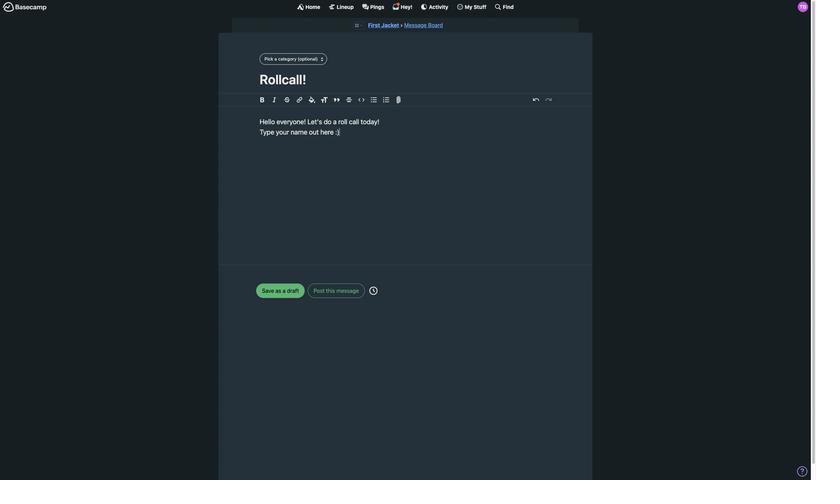 Task type: locate. For each thing, give the bounding box(es) containing it.
find
[[503, 4, 514, 10]]

post this message button
[[308, 284, 365, 298]]

2 vertical spatial a
[[283, 288, 286, 294]]

a right "do"
[[333, 118, 337, 126]]

lineup link
[[329, 3, 354, 10]]

category
[[278, 56, 297, 62]]

this
[[326, 288, 335, 294]]

name
[[291, 128, 308, 136]]

today!
[[361, 118, 380, 126]]

a right pick
[[275, 56, 277, 62]]

activity link
[[421, 3, 449, 10]]

everyone!
[[277, 118, 306, 126]]

pings
[[371, 4, 385, 10]]

0 vertical spatial a
[[275, 56, 277, 62]]

pick a category (optional) button
[[260, 53, 327, 65]]

hello
[[260, 118, 275, 126]]

type
[[260, 128, 275, 136]]

save
[[262, 288, 274, 294]]

hello everyone! let's do a roll call today! type your name out here :)
[[260, 118, 380, 136]]

switch accounts image
[[3, 2, 47, 12]]

your
[[276, 128, 289, 136]]

jacket
[[382, 22, 400, 28]]

here
[[321, 128, 334, 136]]

first
[[368, 22, 380, 28]]

(optional)
[[298, 56, 318, 62]]

:)
[[336, 128, 340, 136]]

a
[[275, 56, 277, 62], [333, 118, 337, 126], [283, 288, 286, 294]]

activity
[[429, 4, 449, 10]]

post this message
[[314, 288, 359, 294]]

a right as
[[283, 288, 286, 294]]

pick
[[265, 56, 273, 62]]

2 horizontal spatial a
[[333, 118, 337, 126]]

a inside pick a category (optional) button
[[275, 56, 277, 62]]

hey! button
[[393, 2, 413, 10]]

1 vertical spatial a
[[333, 118, 337, 126]]

as
[[276, 288, 281, 294]]

Type a title… text field
[[260, 72, 552, 87]]

message
[[337, 288, 359, 294]]

0 horizontal spatial a
[[275, 56, 277, 62]]

1 horizontal spatial a
[[283, 288, 286, 294]]

› message board
[[401, 22, 443, 28]]

save as a draft button
[[256, 284, 305, 298]]



Task type: describe. For each thing, give the bounding box(es) containing it.
lineup
[[337, 4, 354, 10]]

let's
[[308, 118, 322, 126]]

first jacket link
[[368, 22, 400, 28]]

message
[[405, 22, 427, 28]]

hey!
[[401, 4, 413, 10]]

schedule this to post later image
[[370, 287, 378, 295]]

stuff
[[474, 4, 487, 10]]

home link
[[297, 3, 321, 10]]

draft
[[287, 288, 299, 294]]

main element
[[0, 0, 812, 13]]

find button
[[495, 3, 514, 10]]

my
[[465, 4, 473, 10]]

home
[[306, 4, 321, 10]]

do
[[324, 118, 332, 126]]

save as a draft
[[262, 288, 299, 294]]

out
[[309, 128, 319, 136]]

a inside save as a draft button
[[283, 288, 286, 294]]

tyler black image
[[799, 2, 809, 12]]

call
[[349, 118, 359, 126]]

first jacket
[[368, 22, 400, 28]]

board
[[429, 22, 443, 28]]

pings button
[[362, 3, 385, 10]]

my stuff button
[[457, 3, 487, 10]]

message board link
[[405, 22, 443, 28]]

my stuff
[[465, 4, 487, 10]]

a inside hello everyone! let's do a roll call today! type your name out here :)
[[333, 118, 337, 126]]

pick a category (optional)
[[265, 56, 318, 62]]

roll
[[339, 118, 348, 126]]

Write away… text field
[[239, 106, 572, 256]]

post
[[314, 288, 325, 294]]

›
[[401, 22, 403, 28]]



Task type: vqa. For each thing, say whether or not it's contained in the screenshot.
A
yes



